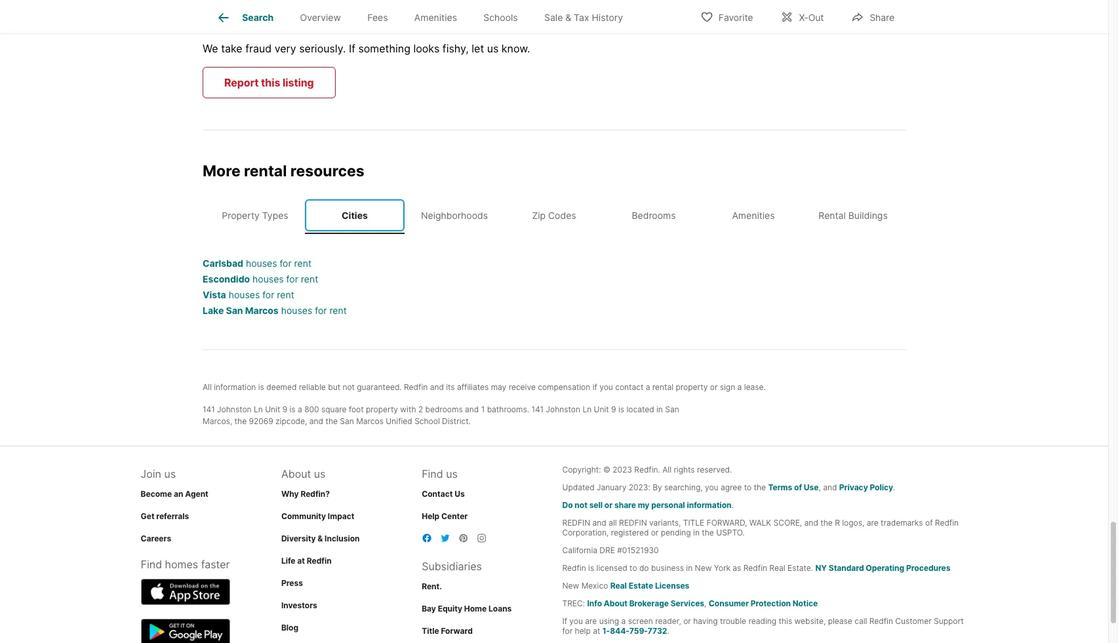 Task type: locate. For each thing, give the bounding box(es) containing it.
141 johnston ln unit 9 is a 800 square foot property with 2 bedrooms and 1 bathrooms. 141 johnston ln unit 9 is located in san marcos, the 92069 zipcode, and the san marcos unified school district.
[[203, 405, 679, 427]]

2 tab list from the top
[[203, 197, 906, 234]]

are down info
[[585, 617, 597, 627]]

search link
[[216, 10, 274, 26]]

ln up 92069
[[254, 405, 263, 415]]

if down trec:
[[562, 617, 567, 627]]

houses
[[246, 258, 277, 269], [253, 274, 284, 285], [229, 289, 260, 301], [281, 305, 312, 316]]

find up contact
[[422, 468, 443, 481]]

0 horizontal spatial san
[[226, 305, 243, 316]]

real
[[770, 564, 786, 573], [611, 581, 627, 591]]

2 141 from the left
[[532, 405, 544, 415]]

faster
[[201, 558, 230, 572]]

0 horizontal spatial to
[[630, 564, 637, 573]]

1 horizontal spatial rental
[[653, 383, 674, 392]]

0 horizontal spatial at
[[297, 556, 305, 566]]

new left 'york'
[[695, 564, 712, 573]]

real left estate.
[[770, 564, 786, 573]]

listing
[[283, 76, 314, 89]]

find down careers button
[[141, 558, 162, 572]]

or right sell
[[605, 501, 613, 511]]

real down licensed
[[611, 581, 627, 591]]

redfin pinterest image
[[459, 533, 469, 544]]

redfin
[[562, 518, 591, 528], [619, 518, 647, 528]]

to right agree
[[744, 483, 752, 493]]

9 up zipcode,
[[282, 405, 287, 415]]

of
[[794, 483, 802, 493], [926, 518, 933, 528]]

in right business
[[686, 564, 693, 573]]

0 horizontal spatial .
[[667, 627, 670, 636]]

0 vertical spatial amenities tab
[[401, 2, 470, 33]]

this left listing
[[261, 76, 280, 89]]

or down services
[[684, 617, 691, 627]]

lease.
[[744, 383, 766, 392]]

#01521930
[[617, 546, 659, 556]]

. up trademarks
[[893, 483, 896, 493]]

0 horizontal spatial unit
[[265, 405, 280, 415]]

marcos down escondido
[[245, 305, 279, 316]]

redfin twitter image
[[440, 533, 451, 544]]

. down agree
[[732, 501, 734, 511]]

all left rights at the bottom of page
[[663, 465, 672, 475]]

0 horizontal spatial property
[[366, 405, 398, 415]]

investors
[[281, 601, 317, 611]]

you down trec:
[[570, 617, 583, 627]]

not right do
[[575, 501, 588, 511]]

vista
[[203, 289, 226, 301]]

0 horizontal spatial new
[[562, 581, 579, 591]]

r
[[835, 518, 840, 528]]

0 vertical spatial at
[[297, 556, 305, 566]]

0 vertical spatial in
[[657, 405, 663, 415]]

1 ln from the left
[[254, 405, 263, 415]]

is up zipcode,
[[290, 405, 296, 415]]

0 horizontal spatial 9
[[282, 405, 287, 415]]

us
[[455, 490, 465, 499]]

rights
[[674, 465, 695, 475]]

1 horizontal spatial marcos
[[356, 417, 384, 427]]

redfin right call
[[870, 617, 893, 627]]

do not sell or share my personal information .
[[562, 501, 734, 511]]

1 vertical spatial all
[[663, 465, 672, 475]]

info about brokerage services link
[[587, 599, 705, 609]]

1 horizontal spatial at
[[593, 627, 600, 636]]

1 vertical spatial real
[[611, 581, 627, 591]]

rental inside heading
[[244, 162, 287, 180]]

0 vertical spatial find
[[422, 468, 443, 481]]

terms
[[768, 483, 793, 493]]

2 redfin from the left
[[619, 518, 647, 528]]

are right the logos,
[[867, 518, 879, 528]]

rent. button
[[422, 582, 442, 592]]

0 vertical spatial new
[[695, 564, 712, 573]]

9 left located
[[611, 405, 616, 415]]

something up "fraud"
[[227, 15, 289, 29]]

tab list
[[203, 0, 647, 33], [203, 197, 906, 234]]

0 vertical spatial tab list
[[203, 0, 647, 33]]

1 9 from the left
[[282, 405, 287, 415]]

copyright: © 2023 redfin. all rights reserved.
[[562, 465, 732, 475]]

new up trec:
[[562, 581, 579, 591]]

ny standard operating procedures link
[[816, 564, 951, 573]]

information up marcos,
[[214, 383, 256, 392]]

school
[[415, 417, 440, 427]]

know.
[[502, 42, 530, 55]]

2 horizontal spatial in
[[693, 528, 700, 538]]

a right sign
[[738, 383, 742, 392]]

1 tab list from the top
[[203, 0, 647, 33]]

sign
[[720, 383, 735, 392]]

redfin facebook image
[[422, 533, 432, 544]]

. right screen in the right of the page
[[667, 627, 670, 636]]

0 vertical spatial something
[[227, 15, 289, 29]]

is left located
[[619, 405, 625, 415]]

subsidiaries
[[422, 560, 482, 573]]

new
[[695, 564, 712, 573], [562, 581, 579, 591]]

0 vertical spatial amenities
[[414, 12, 457, 23]]

use
[[804, 483, 819, 493]]

0 horizontal spatial &
[[318, 534, 323, 544]]

0 horizontal spatial real
[[611, 581, 627, 591]]

0 horizontal spatial all
[[203, 383, 212, 392]]

0 horizontal spatial are
[[585, 617, 597, 627]]

1 vertical spatial &
[[318, 534, 323, 544]]

us up us
[[446, 468, 458, 481]]

property
[[222, 210, 260, 221]]

for inside if you are using a screen reader, or having trouble reading this website, please call redfin customer support for help at
[[562, 627, 573, 636]]

141 up marcos,
[[203, 405, 215, 415]]

to left do
[[630, 564, 637, 573]]

you inside if you are using a screen reader, or having trouble reading this website, please call redfin customer support for help at
[[570, 617, 583, 627]]

johnston up marcos,
[[217, 405, 252, 415]]

0 vertical spatial &
[[566, 12, 571, 23]]

careers button
[[141, 534, 171, 544]]

1 horizontal spatial not
[[575, 501, 588, 511]]

the left 92069
[[235, 417, 247, 427]]

1 vertical spatial to
[[630, 564, 637, 573]]

0 vertical spatial san
[[226, 305, 243, 316]]

1 horizontal spatial 9
[[611, 405, 616, 415]]

affiliates
[[457, 383, 489, 392]]

of right trademarks
[[926, 518, 933, 528]]

reserved.
[[697, 465, 732, 475]]

0 vertical spatial not
[[343, 383, 355, 392]]

1 horizontal spatial amenities tab
[[704, 199, 804, 232]]

1 vertical spatial property
[[366, 405, 398, 415]]

download the redfin app on the apple app store image
[[141, 579, 230, 606]]

& left the tax
[[566, 12, 571, 23]]

, left privacy
[[819, 483, 821, 493]]

sale & tax history tab
[[531, 2, 636, 33]]

1 horizontal spatial ,
[[819, 483, 821, 493]]

a left the 800
[[298, 405, 302, 415]]

us for join us
[[164, 468, 176, 481]]

wrong?
[[292, 15, 335, 29]]

title forward
[[422, 627, 473, 636]]

1 horizontal spatial are
[[867, 518, 879, 528]]

lake
[[203, 305, 224, 316]]

san down foot
[[340, 417, 354, 427]]

fees tab
[[354, 2, 401, 33]]

or
[[710, 383, 718, 392], [605, 501, 613, 511], [651, 528, 659, 538], [684, 617, 691, 627]]

san right lake
[[226, 305, 243, 316]]

information up title
[[687, 501, 732, 511]]

trec: info about brokerage services , consumer protection notice
[[562, 599, 818, 609]]

2 9 from the left
[[611, 405, 616, 415]]

all up marcos,
[[203, 383, 212, 392]]

investors button
[[281, 601, 317, 611]]

dre
[[600, 546, 615, 556]]

a inside if you are using a screen reader, or having trouble reading this website, please call redfin customer support for help at
[[622, 617, 626, 627]]

1 vertical spatial you
[[705, 483, 719, 493]]

1 horizontal spatial if
[[562, 617, 567, 627]]

0 horizontal spatial this
[[261, 76, 280, 89]]

1 horizontal spatial find
[[422, 468, 443, 481]]

&
[[566, 12, 571, 23], [318, 534, 323, 544]]

1 vertical spatial ,
[[705, 599, 707, 609]]

1 vertical spatial marcos
[[356, 417, 384, 427]]

ln down compensation
[[583, 405, 592, 415]]

1 vertical spatial at
[[593, 627, 600, 636]]

compensation
[[538, 383, 591, 392]]

not right but
[[343, 383, 355, 392]]

1 horizontal spatial in
[[686, 564, 693, 573]]

1 horizontal spatial ln
[[583, 405, 592, 415]]

1 horizontal spatial unit
[[594, 405, 609, 415]]

rental up located
[[653, 383, 674, 392]]

logos,
[[842, 518, 865, 528]]

escondido
[[203, 274, 250, 285]]

us up redfin?
[[314, 468, 326, 481]]

a right contact
[[646, 383, 650, 392]]

1 vertical spatial information
[[687, 501, 732, 511]]

of inside redfin and all redfin variants, title forward, walk score, and the r logos, are trademarks of redfin corporation, registered or pending in the uspto.
[[926, 518, 933, 528]]

you down reserved.
[[705, 483, 719, 493]]

if right seriously.
[[349, 42, 355, 55]]

corporation,
[[562, 528, 609, 538]]

1 horizontal spatial all
[[663, 465, 672, 475]]

0 vertical spatial about
[[281, 468, 311, 481]]

141 down receive
[[532, 405, 544, 415]]

a right using
[[622, 617, 626, 627]]

in right pending in the bottom right of the page
[[693, 528, 700, 538]]

district.
[[442, 417, 471, 427]]

1 vertical spatial tab list
[[203, 197, 906, 234]]

1 horizontal spatial real
[[770, 564, 786, 573]]

favorite
[[719, 11, 753, 23]]

mexico
[[582, 581, 608, 591]]

rental right more
[[244, 162, 287, 180]]

find for find us
[[422, 468, 443, 481]]

careers
[[141, 534, 171, 544]]

licensed
[[597, 564, 628, 573]]

2 vertical spatial you
[[570, 617, 583, 627]]

1 horizontal spatial of
[[926, 518, 933, 528]]

property up unified
[[366, 405, 398, 415]]

trademarks
[[881, 518, 923, 528]]

this inside button
[[261, 76, 280, 89]]

1 vertical spatial san
[[665, 405, 679, 415]]

0 horizontal spatial in
[[657, 405, 663, 415]]

codes
[[548, 210, 576, 221]]

and left its
[[430, 383, 444, 392]]

help center button
[[422, 512, 468, 522]]

redfin right trademarks
[[935, 518, 959, 528]]

1 horizontal spatial redfin
[[619, 518, 647, 528]]

759-
[[629, 627, 648, 636]]

unit up 92069
[[265, 405, 280, 415]]

of left use
[[794, 483, 802, 493]]

licenses
[[655, 581, 690, 591]]

bedrooms tab
[[604, 199, 704, 232]]

overview tab
[[287, 2, 354, 33]]

or inside redfin and all redfin variants, title forward, walk score, and the r logos, are trademarks of redfin corporation, registered or pending in the uspto.
[[651, 528, 659, 538]]

0 horizontal spatial ,
[[705, 599, 707, 609]]

1 vertical spatial this
[[779, 617, 793, 627]]

walk
[[750, 518, 772, 528]]

0 horizontal spatial amenities
[[414, 12, 457, 23]]

1 vertical spatial in
[[693, 528, 700, 538]]

marcos inside carlsbad houses for rent escondido houses for rent vista houses for rent lake san marcos houses for rent
[[245, 305, 279, 316]]

is left deemed
[[258, 383, 264, 392]]

0 horizontal spatial 141
[[203, 405, 215, 415]]

us for about us
[[314, 468, 326, 481]]

1 vertical spatial of
[[926, 518, 933, 528]]

1 vertical spatial are
[[585, 617, 597, 627]]

unit down if
[[594, 405, 609, 415]]

if you are using a screen reader, or having trouble reading this website, please call redfin customer support for help at
[[562, 617, 964, 636]]

about up using
[[604, 599, 628, 609]]

0 vertical spatial you
[[600, 383, 613, 392]]

is up mexico
[[588, 564, 594, 573]]

1 vertical spatial something
[[358, 42, 411, 55]]

1 horizontal spatial johnston
[[546, 405, 581, 415]]

you
[[600, 383, 613, 392], [705, 483, 719, 493], [570, 617, 583, 627]]

0 vertical spatial rental
[[244, 162, 287, 180]]

us right join
[[164, 468, 176, 481]]

& inside tab
[[566, 12, 571, 23]]

in right located
[[657, 405, 663, 415]]

0 vertical spatial property
[[676, 383, 708, 392]]

about up why
[[281, 468, 311, 481]]

at left 1-
[[593, 627, 600, 636]]

marcos down foot
[[356, 417, 384, 427]]

buildings
[[849, 210, 888, 221]]

redfin?
[[301, 490, 330, 499]]

2 horizontal spatial san
[[665, 405, 679, 415]]

something down the fees 'tab' on the top of the page
[[358, 42, 411, 55]]

0 horizontal spatial redfin
[[562, 518, 591, 528]]

more rental resources heading
[[203, 162, 906, 197]]

rental
[[819, 210, 846, 221]]

as
[[733, 564, 742, 573]]

schools tab
[[470, 2, 531, 33]]

0 horizontal spatial you
[[570, 617, 583, 627]]

marcos
[[245, 305, 279, 316], [356, 417, 384, 427]]

are inside if you are using a screen reader, or having trouble reading this website, please call redfin customer support for help at
[[585, 617, 597, 627]]

bay equity home loans
[[422, 604, 512, 614]]

0 vertical spatial of
[[794, 483, 802, 493]]

why redfin?
[[281, 490, 330, 499]]

0 horizontal spatial information
[[214, 383, 256, 392]]

1 horizontal spatial new
[[695, 564, 712, 573]]

redfin down share
[[619, 518, 647, 528]]

protection
[[751, 599, 791, 609]]

800
[[304, 405, 319, 415]]

1 horizontal spatial property
[[676, 383, 708, 392]]

or left pending in the bottom right of the page
[[651, 528, 659, 538]]

redfin and all redfin variants, title forward, walk score, and the r logos, are trademarks of redfin corporation, registered or pending in the uspto.
[[562, 518, 959, 538]]

amenities tab
[[401, 2, 470, 33], [704, 199, 804, 232]]

california
[[562, 546, 598, 556]]

san right located
[[665, 405, 679, 415]]

the
[[235, 417, 247, 427], [326, 417, 338, 427], [754, 483, 766, 493], [821, 518, 833, 528], [702, 528, 714, 538]]

all information is deemed reliable but not guaranteed. redfin and its affiliates may receive compensation if you contact a rental property or sign a lease.
[[203, 383, 766, 392]]

0 vertical spatial to
[[744, 483, 752, 493]]

0 horizontal spatial about
[[281, 468, 311, 481]]

a
[[646, 383, 650, 392], [738, 383, 742, 392], [298, 405, 302, 415], [622, 617, 626, 627]]

updated
[[562, 483, 595, 493]]

neighborhoods tab
[[405, 199, 504, 232]]

if inside if you are using a screen reader, or having trouble reading this website, please call redfin customer support for help at
[[562, 617, 567, 627]]

& for diversity
[[318, 534, 323, 544]]

unit
[[265, 405, 280, 415], [594, 405, 609, 415]]

in inside redfin and all redfin variants, title forward, walk score, and the r logos, are trademarks of redfin corporation, registered or pending in the uspto.
[[693, 528, 700, 538]]

marcos inside 141 johnston ln unit 9 is a 800 square foot property with 2 bedrooms and 1 bathrooms. 141 johnston ln unit 9 is located in san marcos, the 92069 zipcode, and the san marcos unified school district.
[[356, 417, 384, 427]]

1 horizontal spatial san
[[340, 417, 354, 427]]

1 horizontal spatial &
[[566, 12, 571, 23]]

this right reading
[[779, 617, 793, 627]]

trec:
[[562, 599, 585, 609]]

the left uspto.
[[702, 528, 714, 538]]

, up having
[[705, 599, 707, 609]]

0 horizontal spatial marcos
[[245, 305, 279, 316]]

schools
[[484, 12, 518, 23]]

at right the life
[[297, 556, 305, 566]]

0 horizontal spatial something
[[227, 15, 289, 29]]

0 vertical spatial this
[[261, 76, 280, 89]]

redfin down do
[[562, 518, 591, 528]]

consumer
[[709, 599, 749, 609]]

you right if
[[600, 383, 613, 392]]

see something wrong?
[[203, 15, 335, 29]]

find for find homes faster
[[141, 558, 162, 572]]

,
[[819, 483, 821, 493], [705, 599, 707, 609]]

0 horizontal spatial of
[[794, 483, 802, 493]]

property left sign
[[676, 383, 708, 392]]

& right diversity at the left bottom
[[318, 534, 323, 544]]

real estate licenses link
[[611, 581, 690, 591]]

johnston down compensation
[[546, 405, 581, 415]]

updated january 2023: by searching, you agree to the terms of use , and privacy policy .
[[562, 483, 896, 493]]

2 vertical spatial san
[[340, 417, 354, 427]]

1 horizontal spatial .
[[732, 501, 734, 511]]

0 horizontal spatial johnston
[[217, 405, 252, 415]]

and left 1
[[465, 405, 479, 415]]

bathrooms.
[[487, 405, 529, 415]]

search
[[242, 12, 274, 23]]

1 johnston from the left
[[217, 405, 252, 415]]



Task type: describe. For each thing, give the bounding box(es) containing it.
reading
[[749, 617, 777, 627]]

reliable
[[299, 383, 326, 392]]

terms of use link
[[768, 483, 819, 493]]

property types
[[222, 210, 288, 221]]

agree
[[721, 483, 742, 493]]

1 horizontal spatial about
[[604, 599, 628, 609]]

& for sale
[[566, 12, 571, 23]]

1 vertical spatial amenities tab
[[704, 199, 804, 232]]

0 vertical spatial ,
[[819, 483, 821, 493]]

download the redfin app from the google play store image
[[141, 619, 230, 644]]

rental buildings tab
[[804, 199, 903, 232]]

1 141 from the left
[[203, 405, 215, 415]]

bedrooms
[[632, 210, 676, 221]]

1 horizontal spatial to
[[744, 483, 752, 493]]

agent
[[185, 490, 208, 499]]

foot
[[349, 405, 364, 415]]

2 unit from the left
[[594, 405, 609, 415]]

get
[[141, 512, 155, 522]]

square
[[321, 405, 347, 415]]

become an agent button
[[141, 490, 208, 499]]

pending
[[661, 528, 691, 538]]

2
[[418, 405, 423, 415]]

redfin right as
[[744, 564, 767, 573]]

and left the all
[[593, 518, 607, 528]]

rental buildings
[[819, 210, 888, 221]]

center
[[441, 512, 468, 522]]

the left terms
[[754, 483, 766, 493]]

or inside if you are using a screen reader, or having trouble reading this website, please call redfin customer support for help at
[[684, 617, 691, 627]]

the down 'square'
[[326, 417, 338, 427]]

report this listing button
[[203, 67, 336, 98]]

score,
[[774, 518, 802, 528]]

an
[[174, 490, 183, 499]]

become an agent
[[141, 490, 208, 499]]

redfin up 2
[[404, 383, 428, 392]]

and down the 800
[[309, 417, 323, 427]]

are inside redfin and all redfin variants, title forward, walk score, and the r logos, are trademarks of redfin corporation, registered or pending in the uspto.
[[867, 518, 879, 528]]

zip
[[532, 210, 546, 221]]

seriously.
[[299, 42, 346, 55]]

new mexico real estate licenses
[[562, 581, 690, 591]]

find homes faster
[[141, 558, 230, 572]]

diversity & inclusion button
[[281, 534, 360, 544]]

redfin instagram image
[[477, 533, 488, 544]]

community
[[281, 512, 326, 522]]

redfin.
[[635, 465, 660, 475]]

or left sign
[[710, 383, 718, 392]]

website,
[[795, 617, 826, 627]]

us right let
[[487, 42, 499, 55]]

tab list containing property types
[[203, 197, 906, 234]]

1 vertical spatial .
[[732, 501, 734, 511]]

and right score,
[[805, 518, 819, 528]]

tab list containing search
[[203, 0, 647, 33]]

consumer protection notice link
[[709, 599, 818, 609]]

2 ln from the left
[[583, 405, 592, 415]]

estate
[[629, 581, 653, 591]]

1 vertical spatial new
[[562, 581, 579, 591]]

fishy,
[[443, 42, 469, 55]]

diversity & inclusion
[[281, 534, 360, 544]]

brokerage
[[630, 599, 669, 609]]

amenities for amenities tab to the bottom
[[732, 210, 775, 221]]

business
[[651, 564, 684, 573]]

2 vertical spatial .
[[667, 627, 670, 636]]

1 unit from the left
[[265, 405, 280, 415]]

2 horizontal spatial you
[[705, 483, 719, 493]]

history
[[592, 12, 623, 23]]

at inside if you are using a screen reader, or having trouble reading this website, please call redfin customer support for help at
[[593, 627, 600, 636]]

out
[[809, 11, 824, 23]]

fraud
[[245, 42, 272, 55]]

procedures
[[907, 564, 951, 573]]

844-
[[610, 627, 629, 636]]

property inside 141 johnston ln unit 9 is a 800 square foot property with 2 bedrooms and 1 bathrooms. 141 johnston ln unit 9 is located in san marcos, the 92069 zipcode, and the san marcos unified school district.
[[366, 405, 398, 415]]

redfin down california at the right bottom of the page
[[562, 564, 586, 573]]

1 horizontal spatial information
[[687, 501, 732, 511]]

loans
[[489, 604, 512, 614]]

1-844-759-7732 .
[[603, 627, 670, 636]]

1
[[481, 405, 485, 415]]

reader,
[[655, 617, 681, 627]]

1 horizontal spatial something
[[358, 42, 411, 55]]

2 vertical spatial in
[[686, 564, 693, 573]]

unified
[[386, 417, 412, 427]]

this inside if you are using a screen reader, or having trouble reading this website, please call redfin customer support for help at
[[779, 617, 793, 627]]

california dre #01521930
[[562, 546, 659, 556]]

x-
[[799, 11, 809, 23]]

redfin inside if you are using a screen reader, or having trouble reading this website, please call redfin customer support for help at
[[870, 617, 893, 627]]

homes
[[165, 558, 198, 572]]

uspto.
[[716, 528, 745, 538]]

1 redfin from the left
[[562, 518, 591, 528]]

please
[[828, 617, 853, 627]]

2 horizontal spatial .
[[893, 483, 896, 493]]

why redfin? button
[[281, 490, 330, 499]]

92069
[[249, 417, 273, 427]]

but
[[328, 383, 340, 392]]

2023:
[[629, 483, 651, 493]]

carlsbad houses for rent escondido houses for rent vista houses for rent lake san marcos houses for rent
[[203, 258, 347, 316]]

2 johnston from the left
[[546, 405, 581, 415]]

1 vertical spatial rental
[[653, 383, 674, 392]]

redfin down diversity & inclusion at left bottom
[[307, 556, 332, 566]]

contact
[[422, 490, 453, 499]]

property types tab
[[205, 199, 305, 232]]

0 vertical spatial real
[[770, 564, 786, 573]]

personal
[[651, 501, 685, 511]]

0 vertical spatial information
[[214, 383, 256, 392]]

forward,
[[707, 518, 747, 528]]

its
[[446, 383, 455, 392]]

diversity
[[281, 534, 316, 544]]

sale & tax history
[[544, 12, 623, 23]]

amenities for the leftmost amenities tab
[[414, 12, 457, 23]]

looks
[[414, 42, 440, 55]]

redfin inside redfin and all redfin variants, title forward, walk score, and the r logos, are trademarks of redfin corporation, registered or pending in the uspto.
[[935, 518, 959, 528]]

cities tab
[[305, 199, 405, 232]]

see
[[203, 15, 225, 29]]

contact us button
[[422, 490, 465, 499]]

having
[[693, 617, 718, 627]]

in inside 141 johnston ln unit 9 is a 800 square foot property with 2 bedrooms and 1 bathrooms. 141 johnston ln unit 9 is located in san marcos, the 92069 zipcode, and the san marcos unified school district.
[[657, 405, 663, 415]]

if
[[593, 383, 597, 392]]

rent.
[[422, 582, 442, 592]]

blog button
[[281, 623, 298, 633]]

zipcode,
[[276, 417, 307, 427]]

1 vertical spatial not
[[575, 501, 588, 511]]

do
[[640, 564, 649, 573]]

0 horizontal spatial amenities tab
[[401, 2, 470, 33]]

call
[[855, 617, 867, 627]]

do not sell or share my personal information link
[[562, 501, 732, 511]]

share button
[[840, 3, 906, 30]]

0 vertical spatial if
[[349, 42, 355, 55]]

searching,
[[664, 483, 703, 493]]

zip codes
[[532, 210, 576, 221]]

0 horizontal spatial not
[[343, 383, 355, 392]]

the left r
[[821, 518, 833, 528]]

life
[[281, 556, 296, 566]]

community impact
[[281, 512, 354, 522]]

a inside 141 johnston ln unit 9 is a 800 square foot property with 2 bedrooms and 1 bathrooms. 141 johnston ln unit 9 is located in san marcos, the 92069 zipcode, and the san marcos unified school district.
[[298, 405, 302, 415]]

zip codes tab
[[504, 199, 604, 232]]

san inside carlsbad houses for rent escondido houses for rent vista houses for rent lake san marcos houses for rent
[[226, 305, 243, 316]]

bedrooms
[[425, 405, 463, 415]]

privacy
[[840, 483, 868, 493]]

0 vertical spatial all
[[203, 383, 212, 392]]

inclusion
[[325, 534, 360, 544]]

1-844-759-7732 link
[[603, 627, 667, 636]]

us for find us
[[446, 468, 458, 481]]

and right use
[[823, 483, 837, 493]]

policy
[[870, 483, 893, 493]]

help center
[[422, 512, 468, 522]]

may
[[491, 383, 507, 392]]



Task type: vqa. For each thing, say whether or not it's contained in the screenshot.
Premium-quality mailers and brochures curated to find the buyer you're looking for. tab
no



